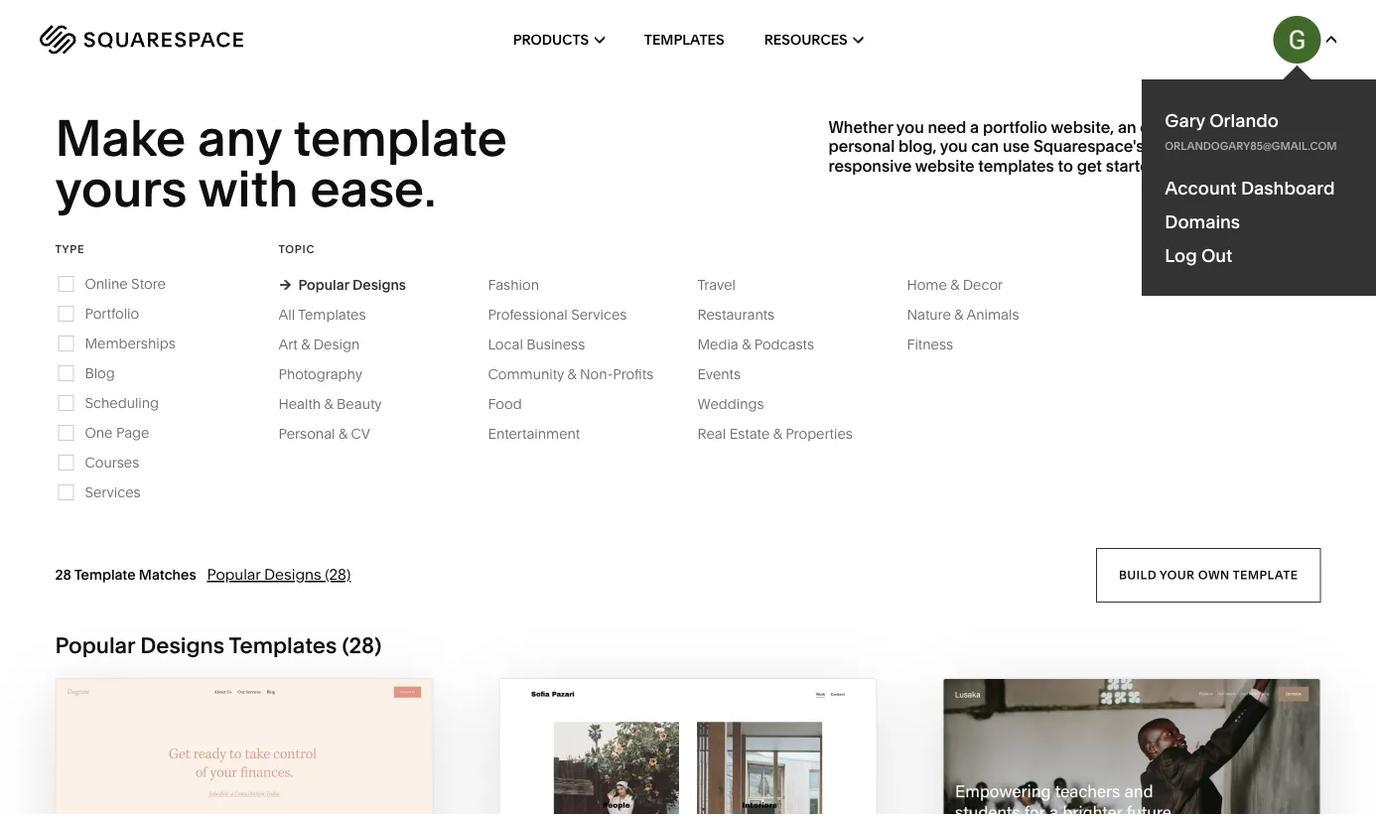 Task type: locate. For each thing, give the bounding box(es) containing it.
& right health
[[324, 396, 333, 413]]

2 vertical spatial templates
[[229, 632, 337, 659]]

a right or
[[1257, 118, 1266, 137]]

1 horizontal spatial designs
[[264, 565, 321, 584]]

store
[[131, 275, 166, 292]]

art & design
[[279, 336, 360, 353]]

1 horizontal spatial you
[[940, 137, 968, 156]]

matches
[[139, 566, 196, 583]]

travel link
[[698, 276, 756, 293]]

professional services link
[[488, 306, 647, 323]]

all
[[279, 306, 295, 323]]

1 horizontal spatial popular
[[207, 565, 261, 584]]

& right art
[[301, 336, 310, 353]]

topic
[[279, 242, 315, 256]]

0 vertical spatial template
[[293, 107, 508, 169]]

you left need
[[897, 118, 924, 137]]

0 vertical spatial popular
[[298, 276, 349, 293]]

popular designs
[[298, 276, 406, 293]]

courses
[[85, 454, 139, 471]]

local business
[[488, 336, 585, 353]]

scheduling
[[85, 395, 159, 412]]

all templates
[[279, 306, 366, 323]]

& right media
[[742, 336, 751, 353]]

log out link
[[1165, 244, 1233, 266]]

2 vertical spatial popular
[[55, 632, 135, 659]]

food link
[[488, 396, 542, 413]]

services up business
[[571, 306, 627, 323]]

events link
[[698, 366, 761, 383]]

fitness link
[[907, 336, 974, 353]]

popular up the all templates
[[298, 276, 349, 293]]

2 vertical spatial designs
[[140, 632, 225, 659]]

account dashboard
[[1165, 177, 1336, 199]]

resources
[[764, 31, 848, 48]]

media & podcasts
[[698, 336, 815, 353]]

& left cv
[[339, 425, 348, 442]]

0 horizontal spatial popular
[[55, 632, 135, 659]]

1 a from the left
[[971, 118, 980, 137]]

designs
[[353, 276, 406, 293], [264, 565, 321, 584], [140, 632, 225, 659]]

account
[[1165, 177, 1237, 199]]

1 vertical spatial templates
[[298, 306, 366, 323]]

business
[[527, 336, 585, 353]]

squarespace's
[[1034, 137, 1145, 156]]

& left non-
[[568, 366, 577, 383]]

& for design
[[301, 336, 310, 353]]

use
[[1003, 137, 1030, 156]]

entertainment
[[488, 425, 580, 442]]

online
[[1141, 118, 1187, 137]]

page
[[116, 424, 149, 441]]

& for non-
[[568, 366, 577, 383]]

travel
[[698, 276, 736, 293]]

log
[[1165, 244, 1198, 266]]

services
[[571, 306, 627, 323], [85, 484, 141, 501]]

1 vertical spatial template
[[1233, 568, 1299, 582]]

non-
[[580, 366, 613, 383]]

popular for popular designs
[[298, 276, 349, 293]]

gary
[[1165, 109, 1206, 131]]

whether
[[829, 118, 893, 137]]

you
[[897, 118, 924, 137], [940, 137, 968, 156]]

personal
[[829, 137, 895, 156]]

& for cv
[[339, 425, 348, 442]]

1 vertical spatial popular
[[207, 565, 261, 584]]

& for podcasts
[[742, 336, 751, 353]]

own
[[1199, 568, 1230, 582]]

estate
[[730, 425, 770, 442]]

podcasts
[[755, 336, 815, 353]]

a right need
[[971, 118, 980, 137]]

0 horizontal spatial designs
[[140, 632, 225, 659]]

an
[[1118, 118, 1137, 137]]

designs up all templates link
[[353, 276, 406, 293]]

need
[[928, 118, 967, 137]]

0 vertical spatial designs
[[353, 276, 406, 293]]

1 horizontal spatial 28
[[349, 632, 375, 659]]

you left can
[[940, 137, 968, 156]]

0 horizontal spatial 28
[[55, 566, 71, 583]]

28 down (28)
[[349, 632, 375, 659]]

type
[[55, 242, 85, 256]]

any
[[198, 107, 282, 169]]

pazari image
[[500, 679, 877, 814]]

28 left template on the left bottom of page
[[55, 566, 71, 583]]

0 horizontal spatial a
[[971, 118, 980, 137]]

0 vertical spatial templates
[[644, 31, 725, 48]]

art & design link
[[279, 336, 380, 353]]

services down courses
[[85, 484, 141, 501]]

popular down template on the left bottom of page
[[55, 632, 135, 659]]

0 horizontal spatial template
[[293, 107, 508, 169]]

lusaka image
[[944, 679, 1321, 814]]

1 horizontal spatial template
[[1233, 568, 1299, 582]]

2 horizontal spatial popular
[[298, 276, 349, 293]]

domains link
[[1165, 211, 1354, 232]]

28
[[55, 566, 71, 583], [349, 632, 375, 659]]

0 horizontal spatial services
[[85, 484, 141, 501]]

blog,
[[899, 137, 937, 156]]

& right home
[[951, 276, 960, 293]]

1 vertical spatial services
[[85, 484, 141, 501]]

account dashboard link
[[1165, 177, 1354, 199]]

real estate & properties link
[[698, 425, 873, 442]]

memberships
[[85, 335, 176, 352]]

popular for popular designs templates ( 28 )
[[55, 632, 135, 659]]

website
[[915, 156, 975, 175]]

& right nature
[[955, 306, 964, 323]]

food
[[488, 396, 522, 413]]

media & podcasts link
[[698, 336, 835, 353]]

&
[[951, 276, 960, 293], [955, 306, 964, 323], [301, 336, 310, 353], [742, 336, 751, 353], [568, 366, 577, 383], [324, 396, 333, 413], [339, 425, 348, 442], [773, 425, 783, 442]]

1 vertical spatial designs
[[264, 565, 321, 584]]

get
[[1077, 156, 1103, 175]]

responsive
[[829, 156, 912, 175]]

my favorites
[[1230, 238, 1322, 253]]

professional
[[488, 306, 568, 323]]

0 vertical spatial services
[[571, 306, 627, 323]]

templates
[[644, 31, 725, 48], [298, 306, 366, 323], [229, 632, 337, 659]]

designs left (28)
[[264, 565, 321, 584]]

photography link
[[279, 366, 382, 383]]

2 horizontal spatial designs
[[353, 276, 406, 293]]

1 horizontal spatial a
[[1257, 118, 1266, 137]]

popular right matches
[[207, 565, 261, 584]]

domains
[[1165, 211, 1241, 232]]

0 vertical spatial 28
[[55, 566, 71, 583]]

designs down matches
[[140, 632, 225, 659]]

your
[[1160, 568, 1195, 582]]



Task type: describe. For each thing, give the bounding box(es) containing it.
make any template yours with ease.
[[55, 107, 518, 219]]

& right estate
[[773, 425, 783, 442]]

1 horizontal spatial services
[[571, 306, 627, 323]]

templates
[[979, 156, 1055, 175]]

28 template matches
[[55, 566, 196, 583]]

popular designs link
[[279, 276, 406, 293]]

entertainment link
[[488, 425, 600, 442]]

personal & cv link
[[279, 425, 390, 442]]

products button
[[513, 0, 605, 79]]

orlando
[[1210, 109, 1279, 131]]

designs for popular designs templates ( 28 )
[[140, 632, 225, 659]]

squarespace logo image
[[40, 25, 243, 55]]

customizable
[[1148, 137, 1250, 156]]

nature & animals link
[[907, 306, 1040, 323]]

dashboard
[[1242, 177, 1336, 199]]

gary orlando orlandogary85@gmail.com
[[1165, 109, 1338, 152]]

decor
[[963, 276, 1003, 293]]

(28)
[[325, 565, 351, 584]]

2 a from the left
[[1257, 118, 1266, 137]]

nature & animals
[[907, 306, 1020, 323]]

restaurants link
[[698, 306, 795, 323]]

popular designs (28)
[[207, 565, 351, 584]]

0 horizontal spatial you
[[897, 118, 924, 137]]

community & non-profits link
[[488, 366, 674, 383]]

properties
[[786, 425, 853, 442]]

personal & cv
[[279, 425, 371, 442]]

real
[[698, 425, 726, 442]]

portfolio
[[983, 118, 1048, 137]]

animals
[[967, 306, 1020, 323]]

community
[[488, 366, 564, 383]]

one
[[85, 424, 113, 441]]

portfolio
[[85, 305, 139, 322]]

1 vertical spatial 28
[[349, 632, 375, 659]]

popular for popular designs (28)
[[207, 565, 261, 584]]

resources button
[[764, 0, 863, 79]]

health & beauty
[[279, 396, 382, 413]]

build your own template button
[[1097, 548, 1322, 603]]

with
[[198, 157, 299, 219]]

my
[[1230, 238, 1249, 253]]

personal
[[279, 425, 335, 442]]

art
[[279, 336, 298, 353]]

degraw image
[[56, 679, 433, 814]]

to
[[1058, 156, 1074, 175]]

one page
[[85, 424, 149, 441]]

whether you need a portfolio website, an online store, or a personal blog, you can use squarespace's customizable and responsive website templates to get started.
[[829, 118, 1282, 175]]

log out
[[1165, 244, 1233, 266]]

and
[[1253, 137, 1282, 156]]

templates link
[[644, 0, 725, 79]]

weddings
[[698, 396, 764, 413]]

)
[[375, 632, 382, 659]]

all templates link
[[279, 306, 386, 323]]

orlandogary85@gmail.com
[[1165, 139, 1338, 152]]

yours
[[55, 157, 187, 219]]

online
[[85, 275, 128, 292]]

cv
[[351, 425, 371, 442]]

& for beauty
[[324, 396, 333, 413]]

media
[[698, 336, 739, 353]]

make
[[55, 107, 186, 169]]

home
[[907, 276, 947, 293]]

real estate & properties
[[698, 425, 853, 442]]

fashion link
[[488, 276, 559, 293]]

community & non-profits
[[488, 366, 654, 383]]

or
[[1237, 118, 1253, 137]]

& for animals
[[955, 306, 964, 323]]

local business link
[[488, 336, 605, 353]]

health & beauty link
[[279, 396, 402, 413]]

started.
[[1106, 156, 1164, 175]]

events
[[698, 366, 741, 383]]

& for decor
[[951, 276, 960, 293]]

can
[[972, 137, 999, 156]]

home & decor
[[907, 276, 1003, 293]]

restaurants
[[698, 306, 775, 323]]

online store
[[85, 275, 166, 292]]

local
[[488, 336, 523, 353]]

nature
[[907, 306, 951, 323]]

build your own template
[[1119, 568, 1299, 582]]

designs for popular designs
[[353, 276, 406, 293]]

squarespace logo link
[[40, 25, 299, 55]]

weddings link
[[698, 396, 784, 413]]

health
[[279, 396, 321, 413]]

my favorites link
[[1197, 232, 1322, 259]]

designs for popular designs (28)
[[264, 565, 321, 584]]

build
[[1119, 568, 1157, 582]]

template inside make any template yours with ease.
[[293, 107, 508, 169]]

store,
[[1191, 118, 1234, 137]]

popular designs (28) link
[[207, 565, 351, 584]]

template inside button
[[1233, 568, 1299, 582]]



Task type: vqa. For each thing, say whether or not it's contained in the screenshot.
Oranssi IMAGE
no



